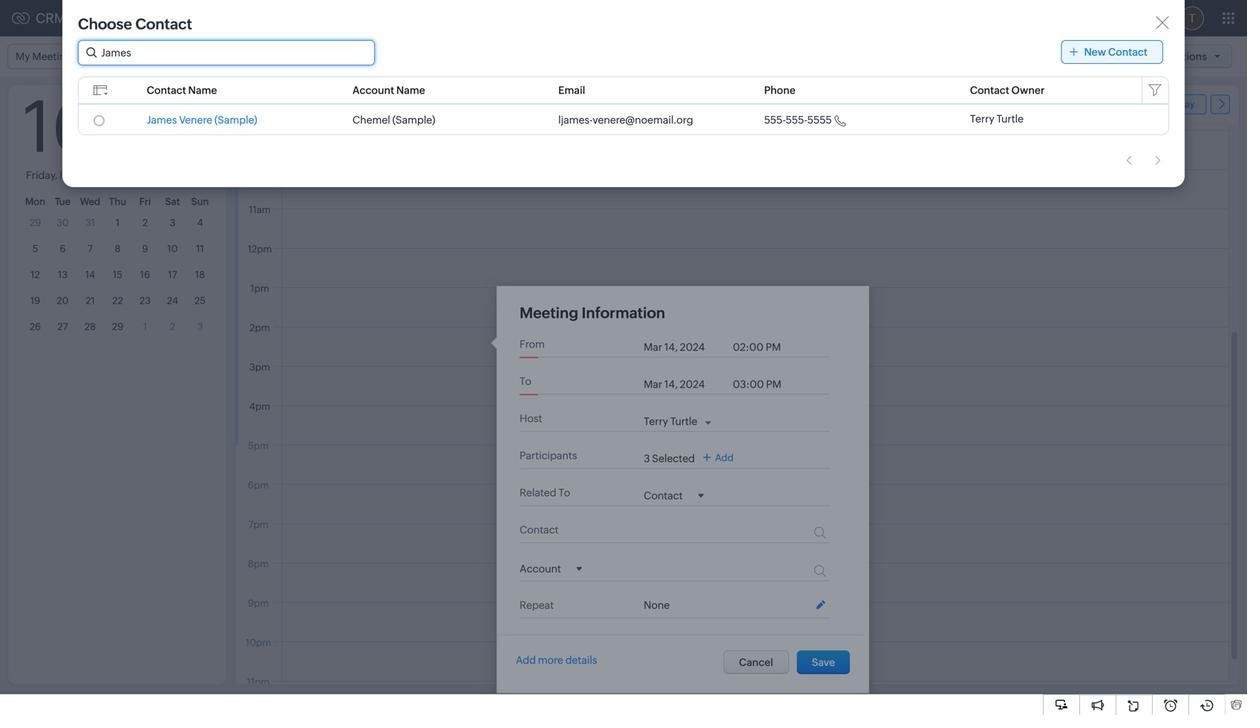 Task type: vqa. For each thing, say whether or not it's contained in the screenshot.


Task type: locate. For each thing, give the bounding box(es) containing it.
terry
[[970, 113, 995, 125], [644, 415, 668, 427]]

0 horizontal spatial february
[[60, 169, 103, 181]]

information
[[582, 304, 665, 322]]

0 horizontal spatial terry turtle
[[644, 415, 698, 427]]

contacts link
[[177, 0, 245, 36]]

22
[[112, 295, 123, 306]]

1 vertical spatial 3
[[197, 321, 203, 332]]

0 vertical spatial terry
[[970, 113, 995, 125]]

0 vertical spatial 2024
[[372, 96, 406, 111]]

29 down 22
[[112, 321, 123, 332]]

1 (sample) from the left
[[214, 114, 257, 126]]

30
[[57, 217, 69, 228]]

none
[[644, 599, 670, 611]]

1 down 23 on the left top of the page
[[143, 321, 147, 332]]

terry turtle
[[970, 113, 1024, 125], [644, 415, 698, 427]]

1pm
[[250, 283, 269, 294]]

to up host
[[520, 375, 531, 387]]

add for add link
[[715, 452, 734, 463]]

16 up ,
[[23, 87, 96, 167]]

0 vertical spatial 1
[[116, 217, 120, 228]]

29 down the mon
[[30, 217, 41, 228]]

search image
[[1060, 12, 1072, 25]]

1 horizontal spatial 1
[[143, 321, 147, 332]]

2024 up thu
[[105, 169, 130, 181]]

contact for contact name
[[147, 84, 186, 96]]

1 vertical spatial 1
[[143, 321, 147, 332]]

add left more
[[516, 654, 536, 666]]

25
[[195, 295, 206, 306]]

terry turtle up 3 selected
[[644, 415, 698, 427]]

1 vertical spatial 2
[[170, 321, 175, 332]]

1 horizontal spatial 2024
[[372, 96, 406, 111]]

0 horizontal spatial add
[[516, 654, 536, 666]]

thu
[[109, 196, 126, 207]]

8
[[115, 243, 121, 254]]

turtle
[[997, 113, 1024, 125], [670, 415, 698, 427]]

my
[[16, 50, 30, 62]]

1 horizontal spatial 3
[[197, 321, 203, 332]]

1 vertical spatial february
[[60, 169, 103, 181]]

3 down the sat
[[170, 217, 176, 228]]

2 hh:mm a text field from the top
[[733, 378, 792, 390]]

9pm
[[248, 598, 269, 609]]

phone
[[764, 84, 796, 96]]

1 vertical spatial 2024
[[105, 169, 130, 181]]

(sample) down account name
[[392, 114, 435, 126]]

related to
[[520, 487, 570, 499]]

crm link
[[12, 11, 66, 26]]

(sample)
[[214, 114, 257, 126], [392, 114, 435, 126]]

sat
[[165, 196, 180, 207]]

16 for 16
[[140, 269, 150, 280]]

1 hh:mm a text field from the top
[[733, 341, 792, 353]]

february
[[291, 96, 348, 111], [60, 169, 103, 181]]

name up james venere (sample) link
[[188, 84, 217, 96]]

0 vertical spatial 3
[[170, 217, 176, 228]]

None button
[[724, 650, 789, 674], [797, 650, 850, 674], [724, 650, 789, 674], [797, 650, 850, 674]]

0 vertical spatial add
[[715, 452, 734, 463]]

1 horizontal spatial name
[[396, 84, 425, 96]]

today
[[1168, 99, 1195, 110]]

contact
[[135, 16, 192, 33], [1108, 46, 1148, 58], [147, 84, 186, 96], [970, 84, 1010, 96], [520, 524, 559, 536]]

29
[[30, 217, 41, 228], [112, 321, 123, 332]]

0 horizontal spatial 29
[[30, 217, 41, 228]]

name up chemel (sample)
[[396, 84, 425, 96]]

1 vertical spatial turtle
[[670, 415, 698, 427]]

account name
[[353, 84, 425, 96]]

to
[[520, 375, 531, 387], [559, 487, 570, 499]]

7pm
[[248, 519, 268, 530]]

16 for 16 friday , february 2024
[[23, 87, 96, 167]]

chemel (sample)
[[353, 114, 435, 126]]

turtle down mmm d, yyyy text box
[[670, 415, 698, 427]]

1 horizontal spatial (sample)
[[392, 114, 435, 126]]

(sample) down friday, in the left of the page
[[214, 114, 257, 126]]

1 horizontal spatial terry
[[970, 113, 995, 125]]

3
[[170, 217, 176, 228], [197, 321, 203, 332], [644, 453, 650, 464]]

3 left selected
[[644, 453, 650, 464]]

1 horizontal spatial 16
[[140, 269, 150, 280]]

turtle down contact owner
[[997, 113, 1024, 125]]

1 vertical spatial hh:mm a text field
[[733, 378, 792, 390]]

ljames-
[[558, 114, 593, 126]]

2 down 24
[[170, 321, 175, 332]]

february left 16,
[[291, 96, 348, 111]]

0 vertical spatial to
[[520, 375, 531, 387]]

from
[[520, 338, 545, 350]]

name for contact name
[[188, 84, 217, 96]]

1 name from the left
[[188, 84, 217, 96]]

0 horizontal spatial 3
[[170, 217, 176, 228]]

1
[[116, 217, 120, 228], [143, 321, 147, 332]]

hh:mm a text field for from
[[733, 341, 792, 353]]

0 vertical spatial 29
[[30, 217, 41, 228]]

terry up 3 selected
[[644, 415, 668, 427]]

add more details link
[[516, 654, 597, 666]]

1 horizontal spatial to
[[559, 487, 570, 499]]

home link
[[72, 0, 125, 36]]

2
[[142, 217, 148, 228], [170, 321, 175, 332]]

chemel
[[353, 114, 390, 126]]

1 down thu
[[116, 217, 120, 228]]

0 horizontal spatial (sample)
[[214, 114, 257, 126]]

james venere (sample) link
[[147, 114, 257, 126]]

16 inside 16 friday , february 2024
[[23, 87, 96, 167]]

0 vertical spatial 16
[[23, 87, 96, 167]]

16 up 23 on the left top of the page
[[140, 269, 150, 280]]

18
[[195, 269, 205, 280]]

0 vertical spatial turtle
[[997, 113, 1024, 125]]

2 name from the left
[[396, 84, 425, 96]]

21
[[86, 295, 95, 306]]

1 vertical spatial terry
[[644, 415, 668, 427]]

leads
[[137, 12, 165, 24]]

27
[[57, 321, 68, 332]]

16
[[23, 87, 96, 167], [140, 269, 150, 280]]

1 vertical spatial 16
[[140, 269, 150, 280]]

name for account name
[[396, 84, 425, 96]]

repeat
[[520, 599, 554, 611]]

home
[[84, 12, 113, 24]]

2 555- from the left
[[786, 114, 808, 126]]

1 vertical spatial to
[[559, 487, 570, 499]]

23
[[140, 295, 151, 306]]

6
[[60, 243, 66, 254]]

0 vertical spatial february
[[291, 96, 348, 111]]

terry turtle down contact owner
[[970, 113, 1024, 125]]

options
[[1168, 50, 1207, 62]]

2024 up chemel (sample)
[[372, 96, 406, 111]]

terry down contact owner
[[970, 113, 995, 125]]

contact name
[[147, 84, 217, 96]]

hh:mm a text field
[[733, 341, 792, 353], [733, 378, 792, 390]]

1 horizontal spatial 2
[[170, 321, 175, 332]]

0 vertical spatial hh:mm a text field
[[733, 341, 792, 353]]

create
[[1098, 50, 1130, 62]]

0 horizontal spatial 1
[[116, 217, 120, 228]]

account
[[353, 84, 394, 96]]

more
[[538, 654, 563, 666]]

mmm d, yyyy text field
[[644, 341, 726, 353]]

16,
[[351, 96, 370, 111]]

1 horizontal spatial 29
[[112, 321, 123, 332]]

13
[[58, 269, 68, 280]]

0 vertical spatial terry turtle
[[970, 113, 1024, 125]]

and
[[79, 50, 98, 62]]

2 horizontal spatial 3
[[644, 453, 650, 464]]

1 horizontal spatial february
[[291, 96, 348, 111]]

5555
[[808, 114, 832, 126]]

19
[[30, 295, 40, 306]]

,
[[55, 169, 57, 181]]

add
[[715, 452, 734, 463], [516, 654, 536, 666]]

1 vertical spatial add
[[516, 654, 536, 666]]

1 vertical spatial 29
[[112, 321, 123, 332]]

navigation
[[1119, 150, 1169, 172]]

ljames-venere@noemail.org
[[558, 114, 693, 126]]

0 horizontal spatial name
[[188, 84, 217, 96]]

6pm
[[248, 480, 269, 491]]

0 horizontal spatial 2024
[[105, 169, 130, 181]]

3 down the 25
[[197, 321, 203, 332]]

10
[[167, 243, 178, 254]]

add link
[[703, 452, 734, 463]]

0 horizontal spatial 16
[[23, 87, 96, 167]]

to right related
[[559, 487, 570, 499]]

crm
[[36, 11, 66, 26]]

add right selected
[[715, 452, 734, 463]]

logo image
[[12, 12, 30, 24]]

meeting
[[520, 304, 578, 322]]

contact for contact
[[520, 524, 559, 536]]

1 horizontal spatial add
[[715, 452, 734, 463]]

contact for contact owner
[[970, 84, 1010, 96]]

0 horizontal spatial 2
[[142, 217, 148, 228]]

february right ,
[[60, 169, 103, 181]]

0 horizontal spatial to
[[520, 375, 531, 387]]

1 vertical spatial terry turtle
[[644, 415, 698, 427]]

2 down fri
[[142, 217, 148, 228]]



Task type: describe. For each thing, give the bounding box(es) containing it.
choose
[[78, 16, 132, 33]]

20
[[57, 295, 69, 306]]

email
[[558, 84, 585, 96]]

0 horizontal spatial terry
[[644, 415, 668, 427]]

choose contact
[[78, 16, 192, 33]]

4pm
[[249, 401, 270, 412]]

1 horizontal spatial turtle
[[997, 113, 1024, 125]]

5
[[32, 243, 38, 254]]

james
[[147, 114, 177, 126]]

host
[[520, 412, 542, 424]]

search element
[[1051, 0, 1081, 36]]

profile element
[[1172, 0, 1213, 36]]

3 selected
[[644, 453, 695, 464]]

new contact
[[1084, 46, 1148, 58]]

10pm
[[246, 637, 271, 648]]

1 horizontal spatial terry turtle
[[970, 113, 1024, 125]]

17
[[168, 269, 177, 280]]

wed
[[80, 196, 100, 207]]

0 vertical spatial 2
[[142, 217, 148, 228]]

friday
[[26, 169, 55, 181]]

9
[[142, 243, 148, 254]]

Search by Contact Name text field
[[79, 41, 374, 65]]

leads link
[[125, 0, 177, 36]]

contact owner
[[970, 84, 1045, 96]]

meeting information
[[520, 304, 665, 322]]

details
[[566, 654, 597, 666]]

owner
[[1012, 84, 1045, 96]]

participants
[[520, 450, 577, 461]]

related
[[520, 487, 557, 499]]

0 horizontal spatial turtle
[[670, 415, 698, 427]]

new
[[1084, 46, 1106, 58]]

12
[[31, 269, 40, 280]]

2 (sample) from the left
[[392, 114, 435, 126]]

mon
[[25, 196, 45, 207]]

profile image
[[1181, 6, 1204, 30]]

mmm d, yyyy text field
[[644, 378, 726, 390]]

2 vertical spatial 3
[[644, 453, 650, 464]]

sun
[[191, 196, 209, 207]]

15
[[113, 269, 123, 280]]

hh:mm a text field for to
[[733, 378, 792, 390]]

friday, february 16, 2024
[[247, 96, 406, 111]]

contacts
[[189, 12, 233, 24]]

add for add more details
[[516, 654, 536, 666]]

february inside 16 friday , february 2024
[[60, 169, 103, 181]]

16 friday , february 2024
[[23, 87, 130, 181]]

today link
[[1157, 94, 1207, 114]]

5pm
[[248, 440, 269, 451]]

4
[[197, 217, 203, 228]]

28
[[85, 321, 96, 332]]

26
[[30, 321, 41, 332]]

friday,
[[247, 96, 288, 111]]

selected
[[652, 453, 695, 464]]

14
[[85, 269, 95, 280]]

12pm
[[248, 244, 272, 255]]

calls
[[100, 50, 123, 62]]

11pm
[[247, 676, 270, 688]]

24
[[167, 295, 178, 306]]

james venere (sample)
[[147, 114, 257, 126]]

11
[[196, 243, 204, 254]]

add more details
[[516, 654, 597, 666]]

31
[[85, 217, 95, 228]]

meetings
[[32, 50, 77, 62]]

8pm
[[248, 558, 269, 570]]

3pm
[[249, 362, 270, 373]]

2pm
[[250, 322, 270, 333]]

9am
[[250, 125, 270, 137]]

555-555-5555
[[764, 114, 832, 126]]

11am
[[249, 204, 271, 215]]

7
[[88, 243, 93, 254]]

tue
[[55, 196, 71, 207]]

my meetings and calls
[[16, 50, 123, 62]]

venere@noemail.org
[[593, 114, 693, 126]]

fri
[[139, 196, 151, 207]]

2024 inside 16 friday , february 2024
[[105, 169, 130, 181]]

venere
[[179, 114, 212, 126]]

1 555- from the left
[[764, 114, 786, 126]]



